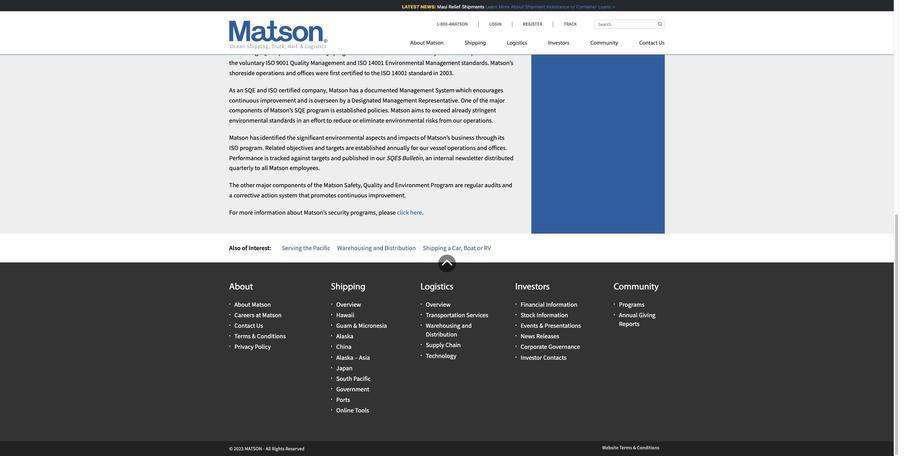 Task type: locate. For each thing, give the bounding box(es) containing it.
matson right the at
[[262, 311, 282, 319]]

matson up combines
[[345, 39, 364, 47]]

0 horizontal spatial shipping
[[331, 283, 366, 292]]

our left sqes
[[376, 154, 385, 162]]

0 vertical spatial us
[[568, 26, 574, 34]]

0 vertical spatial contact us link
[[546, 26, 574, 34]]

1 vertical spatial conditions
[[637, 444, 660, 451]]

2 horizontal spatial us
[[659, 40, 665, 46]]

0 horizontal spatial or
[[353, 116, 358, 124]]

documented
[[365, 86, 398, 94]]

matson up the performance
[[229, 134, 249, 142]]

1 horizontal spatial safety,
[[393, 28, 410, 37]]

0 vertical spatial safety,
[[393, 28, 410, 37]]

0 vertical spatial first
[[262, 28, 272, 37]]

1 vertical spatial iso 14001
[[381, 69, 408, 77]]

2 vertical spatial quality
[[364, 181, 383, 189]]

first right were
[[330, 69, 340, 77]]

login link
[[479, 21, 512, 27]]

financial information link
[[521, 300, 578, 308]]

us inside section
[[568, 26, 574, 34]]

the down since
[[310, 49, 320, 57]]

has left identified
[[250, 134, 259, 142]]

iso 14001
[[358, 59, 384, 67], [381, 69, 408, 77]]

safety, inside ss chief gadao became the first u.s.-flag container vessel certified to the ism safety, quality and environmental management (sqe) program. since then, all matson vessels, including our newest ships, have been certified as meeting sqe requirements. the sqe program combines the now-mandatory ism code requirements with the voluntary iso 9001 quality management and iso 14001 environmental management standards. matson's shoreside operations and offices were first certified to the iso 14001 standard in 2003.
[[393, 28, 410, 37]]

1-
[[437, 21, 441, 27]]

1-800-4matson link
[[437, 21, 479, 27]]

management up the became
[[229, 18, 264, 26]]

1 vertical spatial us
[[659, 40, 665, 46]]

ism
[[382, 28, 391, 37], [438, 49, 448, 57]]

us down search icon
[[659, 40, 665, 46]]

0 vertical spatial alaska
[[337, 332, 354, 340]]

continuous
[[229, 96, 259, 104], [338, 191, 368, 199]]

1 vertical spatial first
[[330, 69, 340, 77]]

iso inside matson has identified the significant environmental aspects and impacts of matson's business through its iso program. related objectives and targets are established annually for our vessel operations and offices. performance is tracked against targets and published in our
[[229, 144, 239, 152]]

2 vertical spatial contact us link
[[235, 322, 263, 330]]

1 horizontal spatial environmental
[[443, 28, 482, 37]]

of right impacts
[[421, 134, 426, 142]]

contact down careers
[[235, 322, 255, 330]]

rv
[[484, 244, 491, 252]]

2 vertical spatial shipping
[[331, 283, 366, 292]]

1 horizontal spatial ism
[[438, 49, 448, 57]]

safety, inside the other major components of the matson safety, quality and environment program are regular audits and a corrective action system that promotes continuous improvement.
[[344, 181, 362, 189]]

1 vertical spatial warehousing
[[426, 322, 461, 330]]

programs annual giving reports
[[619, 300, 656, 328]]

in left "1998"
[[300, 8, 305, 16]]

1 horizontal spatial logistics
[[507, 40, 528, 46]]

sqe up the standards on the top of the page
[[295, 106, 306, 114]]

are
[[346, 144, 354, 152], [455, 181, 463, 189]]

2 horizontal spatial environmental
[[386, 116, 425, 124]]

1 vertical spatial distribution
[[426, 330, 458, 338]]

which
[[456, 86, 472, 94]]

terms down careers
[[235, 332, 251, 340]]

0 horizontal spatial contact
[[235, 322, 255, 330]]

shipping a car, boat or rv
[[423, 244, 491, 252]]

all right then,
[[337, 39, 344, 47]]

1 horizontal spatial distribution
[[426, 330, 458, 338]]

performance
[[229, 154, 263, 162]]

1 overview link from the left
[[337, 300, 361, 308]]

2 vertical spatial all
[[262, 164, 268, 172]]

1 horizontal spatial environmental
[[326, 134, 365, 142]]

0 vertical spatial community
[[591, 40, 619, 46]]

certified up the 'improvement'
[[279, 86, 301, 94]]

0 vertical spatial environmental
[[443, 28, 482, 37]]

significant
[[297, 134, 325, 142]]

established inside as an sqe and iso certified company, matson has a documented management system which encourages continuous improvement and is overseen by a designated management representative. one of the major components of matson's sqe program is established policies. matson aims to exceed already stringent environmental standards in an effort to reduce or eliminate environmental risks from our operations.
[[336, 106, 367, 114]]

1 horizontal spatial or
[[478, 244, 483, 252]]

at
[[256, 311, 261, 319]]

news
[[521, 332, 535, 340]]

0 vertical spatial warehousing
[[338, 244, 372, 252]]

backtop image
[[438, 255, 456, 273]]

in inside ss chief gadao became the first u.s.-flag container vessel certified to the ism safety, quality and environmental management (sqe) program. since then, all matson vessels, including our newest ships, have been certified as meeting sqe requirements. the sqe program combines the now-mandatory ism code requirements with the voluntary iso 9001 quality management and iso 14001 environmental management standards. matson's shoreside operations and offices were first certified to the iso 14001 standard in 2003.
[[434, 69, 439, 77]]

has
[[350, 86, 359, 94], [250, 134, 259, 142]]

1 vertical spatial contact us link
[[629, 37, 665, 51]]

targets up employees.
[[312, 154, 330, 162]]

program. down flag
[[281, 39, 306, 47]]

1 vertical spatial all
[[337, 39, 344, 47]]

safety
[[485, 8, 502, 16]]

a left the corrective
[[229, 191, 233, 199]]

matson's inside as an sqe and iso certified company, matson has a documented management system which encourages continuous improvement and is overseen by a designated management representative. one of the major components of matson's sqe program is established policies. matson aims to exceed already stringent environmental standards in an effort to reduce or eliminate environmental risks from our operations.
[[270, 106, 293, 114]]

1 horizontal spatial pacific
[[354, 375, 371, 383]]

terms right website
[[620, 444, 632, 451]]

code
[[449, 49, 463, 57]]

0 vertical spatial privacy policy link
[[546, 12, 582, 20]]

all inside ss chief gadao became the first u.s.-flag container vessel certified to the ism safety, quality and environmental management (sqe) program. since then, all matson vessels, including our newest ships, have been certified as meeting sqe requirements. the sqe program combines the now-mandatory ism code requirements with the voluntary iso 9001 quality management and iso 14001 environmental management standards. matson's shoreside operations and offices were first certified to the iso 14001 standard in 2003.
[[337, 39, 344, 47]]

0 vertical spatial conditions
[[257, 332, 286, 340]]

the inside ss chief gadao became the first u.s.-flag container vessel certified to the ism safety, quality and environmental management (sqe) program. since then, all matson vessels, including our newest ships, have been certified as meeting sqe requirements. the sqe program combines the now-mandatory ism code requirements with the voluntary iso 9001 quality management and iso 14001 environmental management standards. matson's shoreside operations and offices were first certified to the iso 14001 standard in 2003.
[[310, 49, 320, 57]]

rights
[[272, 446, 285, 452]]

investors inside top menu navigation
[[549, 40, 570, 46]]

logistics
[[507, 40, 528, 46], [421, 283, 454, 292]]

overview inside overview transportation services warehousing and distribution supply chain technology
[[426, 300, 451, 308]]

quality up improvement.
[[364, 181, 383, 189]]

2 horizontal spatial contact us link
[[629, 37, 665, 51]]

objectives
[[287, 144, 314, 152]]

environmental up identified
[[229, 116, 268, 124]]

privacy policy link down terms & conditions "link"
[[235, 343, 271, 351]]

of inside matson has identified the significant environmental aspects and impacts of matson's business through its iso program. related objectives and targets are established annually for our vessel operations and offices. performance is tracked against targets and published in our
[[421, 134, 426, 142]]

0 horizontal spatial first
[[262, 28, 272, 37]]

an inside the , an internal newsletter distributed quarterly to all matson employees.
[[426, 154, 432, 162]]

shipment
[[523, 4, 544, 9]]

before
[[324, 18, 341, 26]]

contact us
[[546, 26, 574, 34], [640, 40, 665, 46]]

the left other
[[229, 181, 239, 189]]

requirements up in
[[396, 8, 432, 16]]

privacy
[[546, 12, 565, 20], [235, 343, 254, 351]]

shipping
[[465, 40, 486, 46], [423, 244, 447, 252], [331, 283, 366, 292]]

2 horizontal spatial contact
[[640, 40, 658, 46]]

1 horizontal spatial has
[[350, 86, 359, 94]]

in inside as an sqe and iso certified company, matson has a documented management system which encourages continuous improvement and is overseen by a designated management representative. one of the major components of matson's sqe program is established policies. matson aims to exceed already stringent environmental standards in an effort to reduce or eliminate environmental risks from our operations.
[[297, 116, 302, 124]]

components inside as an sqe and iso certified company, matson has a documented management system which encourages continuous improvement and is overseen by a designated management representative. one of the major components of matson's sqe program is established policies. matson aims to exceed already stringent environmental standards in an effort to reduce or eliminate environmental risks from our operations.
[[229, 106, 262, 114]]

0 vertical spatial program.
[[281, 39, 306, 47]]

2 vertical spatial us
[[256, 322, 263, 330]]

(sqe)
[[265, 39, 280, 47]]

0 horizontal spatial policy
[[255, 343, 271, 351]]

0 vertical spatial policy
[[566, 12, 582, 20]]

matson left made
[[229, 8, 249, 16]]

iso 14001 down combines
[[358, 59, 384, 67]]

matson's right 1-
[[442, 18, 465, 26]]

against
[[291, 154, 310, 162]]

investors
[[549, 40, 570, 46], [516, 283, 550, 292]]

services
[[467, 311, 489, 319]]

contact us inside section
[[546, 26, 574, 34]]

vessel up internal
[[430, 144, 446, 152]]

of right one
[[473, 96, 478, 104]]

pacific
[[313, 244, 331, 252], [354, 375, 371, 383]]

matson's inside the matson made the decision in 1998 to certify all its vessels to the requirements of the international safety management (ism) code, four years before it was required by regulation. in 2003, matson's
[[442, 18, 465, 26]]

also of interest:
[[229, 244, 272, 252]]

our right for
[[420, 144, 429, 152]]

matson's up the standards on the top of the page
[[270, 106, 293, 114]]

None search field
[[595, 20, 665, 29]]

distribution
[[385, 244, 416, 252], [426, 330, 458, 338]]

about for about matson careers at matson contact us terms & conditions privacy policy
[[235, 300, 251, 308]]

0 vertical spatial operations
[[256, 69, 285, 77]]

0 vertical spatial warehousing and distribution link
[[338, 244, 416, 252]]

or up privacy policy
[[569, 4, 574, 9]]

0 horizontal spatial warehousing
[[338, 244, 372, 252]]

overview inside overview hawaii guam & micronesia alaska china alaska – asia japan south pacific government ports online tools
[[337, 300, 361, 308]]

components down as on the left top of the page
[[229, 106, 262, 114]]

an for quarterly
[[426, 154, 432, 162]]

hawaii link
[[337, 311, 355, 319]]

4matson
[[449, 21, 468, 27]]

learn
[[484, 4, 496, 9]]

contact us link down privacy policy
[[546, 26, 574, 34]]

community up programs link
[[614, 283, 659, 292]]

top menu navigation
[[410, 37, 665, 51]]

Search search field
[[595, 20, 665, 29]]

quality down in
[[412, 28, 431, 37]]

stock information link
[[521, 311, 568, 319]]

or right reduce
[[353, 116, 358, 124]]

1 vertical spatial safety,
[[344, 181, 362, 189]]

in left 2003.
[[434, 69, 439, 77]]

overview for transportation
[[426, 300, 451, 308]]

program up effort
[[307, 106, 330, 114]]

environmental down reduce
[[326, 134, 365, 142]]

2 overview from the left
[[426, 300, 451, 308]]

corrective
[[234, 191, 260, 199]]

warehousing inside overview transportation services warehousing and distribution supply chain technology
[[426, 322, 461, 330]]

0 vertical spatial about matson link
[[410, 37, 454, 51]]

1 horizontal spatial requirements
[[464, 49, 500, 57]]

established up reduce
[[336, 106, 367, 114]]

to down combines
[[365, 69, 370, 77]]

0 horizontal spatial privacy
[[235, 343, 254, 351]]

1 overview from the left
[[337, 300, 361, 308]]

matson up mandatory at the left of page
[[426, 40, 444, 46]]

1 vertical spatial iso
[[229, 144, 239, 152]]

chain
[[446, 341, 461, 349]]

to down the performance
[[255, 164, 260, 172]]

china
[[337, 343, 352, 351]]

1 vertical spatial an
[[303, 116, 310, 124]]

the inside the other major components of the matson safety, quality and environment program are regular audits and a corrective action system that promotes continuous improvement.
[[314, 181, 323, 189]]

contact us link for privacy policy
[[546, 26, 574, 34]]

contact us inside top menu navigation
[[640, 40, 665, 46]]

1 vertical spatial its
[[498, 134, 505, 142]]

iso up the performance
[[229, 144, 239, 152]]

major
[[490, 96, 505, 104], [256, 181, 272, 189]]

pacific up government link
[[354, 375, 371, 383]]

its inside the matson made the decision in 1998 to certify all its vessels to the requirements of the international safety management (ism) code, four years before it was required by regulation. in 2003, matson's
[[352, 8, 358, 16]]

in right the standards on the top of the page
[[297, 116, 302, 124]]

management up were
[[311, 59, 345, 67]]

0 vertical spatial has
[[350, 86, 359, 94]]

contact us link down careers
[[235, 322, 263, 330]]

was
[[347, 18, 358, 26]]

operations inside ss chief gadao became the first u.s.-flag container vessel certified to the ism safety, quality and environmental management (sqe) program. since then, all matson vessels, including our newest ships, have been certified as meeting sqe requirements. the sqe program combines the now-mandatory ism code requirements with the voluntary iso 9001 quality management and iso 14001 environmental management standards. matson's shoreside operations and offices were first certified to the iso 14001 standard in 2003.
[[256, 69, 285, 77]]

our down "already"
[[453, 116, 462, 124]]

footer
[[0, 255, 894, 456]]

components inside the other major components of the matson safety, quality and environment program are regular audits and a corrective action system that promotes continuous improvement.
[[273, 181, 306, 189]]

environmental down now-
[[385, 59, 424, 67]]

the
[[266, 8, 275, 16], [386, 8, 395, 16], [440, 8, 449, 16], [252, 28, 260, 37], [372, 28, 380, 37], [385, 49, 393, 57], [229, 59, 238, 67], [371, 69, 380, 77], [480, 96, 488, 104], [287, 134, 296, 142], [314, 181, 323, 189], [303, 244, 312, 252]]

is
[[309, 96, 313, 104], [331, 106, 335, 114], [265, 154, 269, 162]]

0 horizontal spatial by
[[340, 96, 346, 104]]

0 vertical spatial investors
[[549, 40, 570, 46]]

the right serving on the bottom left
[[303, 244, 312, 252]]

certified up with
[[489, 39, 511, 47]]

policy up track
[[566, 12, 582, 20]]

2 horizontal spatial shipping
[[465, 40, 486, 46]]

&
[[354, 322, 357, 330], [540, 322, 544, 330], [252, 332, 256, 340], [633, 444, 636, 451]]

0 horizontal spatial overview link
[[337, 300, 361, 308]]

1 horizontal spatial program.
[[281, 39, 306, 47]]

in inside matson has identified the significant environmental aspects and impacts of matson's business through its iso program. related objectives and targets are established annually for our vessel operations and offices. performance is tracked against targets and published in our
[[370, 154, 375, 162]]

are inside the other major components of the matson safety, quality and environment program are regular audits and a corrective action system that promotes continuous improvement.
[[455, 181, 463, 189]]

established
[[336, 106, 367, 114], [356, 144, 386, 152]]

1 horizontal spatial by
[[383, 18, 389, 26]]

0 vertical spatial program
[[334, 49, 356, 57]]

by right overseen
[[340, 96, 346, 104]]

impacts
[[399, 134, 420, 142]]

operations inside matson has identified the significant environmental aspects and impacts of matson's business through its iso program. related objectives and targets are established annually for our vessel operations and offices. performance is tracked against targets and published in our
[[448, 144, 476, 152]]

logistics up with
[[507, 40, 528, 46]]

major inside the other major components of the matson safety, quality and environment program are regular audits and a corrective action system that promotes continuous improvement.
[[256, 181, 272, 189]]

programs,
[[351, 208, 378, 216]]

1 vertical spatial ism
[[438, 49, 448, 57]]

program.
[[281, 39, 306, 47], [240, 144, 264, 152]]

is inside matson has identified the significant environmental aspects and impacts of matson's business through its iso program. related objectives and targets are established annually for our vessel operations and offices. performance is tracked against targets and published in our
[[265, 154, 269, 162]]

privacy down assistance at top
[[546, 12, 565, 20]]

1 horizontal spatial operations
[[448, 144, 476, 152]]

2 vertical spatial contact
[[235, 322, 255, 330]]

more
[[239, 208, 253, 216]]

program
[[431, 181, 454, 189]]

that
[[299, 191, 310, 199]]

major inside as an sqe and iso certified company, matson has a documented management system which encourages continuous improvement and is overseen by a designated management representative. one of the major components of matson's sqe program is established policies. matson aims to exceed already stringent environmental standards in an effort to reduce or eliminate environmental risks from our operations.
[[490, 96, 505, 104]]

has inside matson has identified the significant environmental aspects and impacts of matson's business through its iso program. related objectives and targets are established annually for our vessel operations and offices. performance is tracked against targets and published in our
[[250, 134, 259, 142]]

privacy inside the about matson careers at matson contact us terms & conditions privacy policy
[[235, 343, 254, 351]]

improvement.
[[369, 191, 406, 199]]

1 vertical spatial privacy
[[235, 343, 254, 351]]

policy inside the about matson careers at matson contact us terms & conditions privacy policy
[[255, 343, 271, 351]]

us inside the about matson careers at matson contact us terms & conditions privacy policy
[[256, 322, 263, 330]]

‐
[[263, 446, 265, 452]]

quality inside the other major components of the matson safety, quality and environment program are regular audits and a corrective action system that promotes continuous improvement.
[[364, 181, 383, 189]]

footer containing about
[[0, 255, 894, 456]]

0 horizontal spatial program
[[307, 106, 330, 114]]

by right required
[[383, 18, 389, 26]]

continuous inside the other major components of the matson safety, quality and environment program are regular audits and a corrective action system that promotes continuous improvement.
[[338, 191, 368, 199]]

then,
[[322, 39, 336, 47]]

logistics link
[[497, 37, 538, 51]]

matson down 'tracked'
[[269, 164, 289, 172]]

matson up promotes
[[324, 181, 343, 189]]

is down company,
[[309, 96, 313, 104]]

requirements
[[396, 8, 432, 16], [464, 49, 500, 57]]

contact us link for careers at matson
[[235, 322, 263, 330]]

about inside top menu navigation
[[410, 40, 425, 46]]

1 vertical spatial about matson link
[[235, 300, 271, 308]]

all up it
[[344, 8, 351, 16]]

is down overseen
[[331, 106, 335, 114]]

safety, up including
[[393, 28, 410, 37]]

2 alaska from the top
[[337, 353, 354, 361]]

our inside as an sqe and iso certified company, matson has a documented management system which encourages continuous improvement and is overseen by a designated management representative. one of the major components of matson's sqe program is established policies. matson aims to exceed already stringent environmental standards in an effort to reduce or eliminate environmental risks from our operations.
[[453, 116, 462, 124]]

2 horizontal spatial or
[[569, 4, 574, 9]]

continuous down as on the left top of the page
[[229, 96, 259, 104]]

(ism)
[[265, 18, 279, 26]]

our
[[413, 39, 422, 47], [453, 116, 462, 124], [420, 144, 429, 152], [376, 154, 385, 162]]

risks
[[426, 116, 438, 124]]

about for about
[[229, 283, 253, 292]]

the up objectives
[[287, 134, 296, 142]]

blue matson logo with ocean, shipping, truck, rail and logistics written beneath it. image
[[229, 21, 328, 50]]

sqe down then,
[[321, 49, 332, 57]]

news releases link
[[521, 332, 560, 340]]

0 horizontal spatial quality
[[290, 59, 309, 67]]

1 horizontal spatial program
[[334, 49, 356, 57]]

an right ,
[[426, 154, 432, 162]]

an for certified
[[237, 86, 243, 94]]

contact up investors link
[[546, 26, 566, 34]]

latest news: maui relief shipments learn more about shipment assistance or container loans >
[[400, 4, 614, 9]]

contact us down search icon
[[640, 40, 665, 46]]

1 horizontal spatial vessel
[[430, 144, 446, 152]]

container
[[575, 4, 596, 9]]

conditions
[[257, 332, 286, 340], [637, 444, 660, 451]]

shipping up standards.
[[465, 40, 486, 46]]

conditions inside the about matson careers at matson contact us terms & conditions privacy policy
[[257, 332, 286, 340]]

1 horizontal spatial warehousing
[[426, 322, 461, 330]]

0 horizontal spatial has
[[250, 134, 259, 142]]

contact us link down search icon
[[629, 37, 665, 51]]

its up offices. at top right
[[498, 134, 505, 142]]

track
[[564, 21, 577, 27]]

1 horizontal spatial overview
[[426, 300, 451, 308]]

click
[[397, 208, 409, 216]]

major down encourages
[[490, 96, 505, 104]]

investor contacts link
[[521, 353, 567, 361]]

1 horizontal spatial its
[[498, 134, 505, 142]]

matson inside ss chief gadao became the first u.s.-flag container vessel certified to the ism safety, quality and environmental management (sqe) program. since then, all matson vessels, including our newest ships, have been certified as meeting sqe requirements. the sqe program combines the now-mandatory ism code requirements with the voluntary iso 9001 quality management and iso 14001 environmental management standards. matson's shoreside operations and offices were first certified to the iso 14001 standard in 2003.
[[345, 39, 364, 47]]

2 overview link from the left
[[426, 300, 451, 308]]

flag
[[286, 28, 297, 37]]

certified inside as an sqe and iso certified company, matson has a documented management system which encourages continuous improvement and is overseen by a designated management representative. one of the major components of matson's sqe program is established policies. matson aims to exceed already stringent environmental standards in an effort to reduce or eliminate environmental risks from our operations.
[[279, 86, 301, 94]]

section containing privacy policy
[[523, 0, 674, 234]]

contact down search search box
[[640, 40, 658, 46]]

1 horizontal spatial contact
[[546, 26, 566, 34]]

0 horizontal spatial conditions
[[257, 332, 286, 340]]

are up published
[[346, 144, 354, 152]]

or inside as an sqe and iso certified company, matson has a documented management system which encourages continuous improvement and is overseen by a designated management representative. one of the major components of matson's sqe program is established policies. matson aims to exceed already stringent environmental standards in an effort to reduce or eliminate environmental risks from our operations.
[[353, 116, 358, 124]]

0 vertical spatial are
[[346, 144, 354, 152]]

1 horizontal spatial policy
[[566, 12, 582, 20]]

2 vertical spatial is
[[265, 154, 269, 162]]

0 horizontal spatial an
[[237, 86, 243, 94]]

1 horizontal spatial continuous
[[338, 191, 368, 199]]

the inside matson has identified the significant environmental aspects and impacts of matson's business through its iso program. related objectives and targets are established annually for our vessel operations and offices. performance is tracked against targets and published in our
[[287, 134, 296, 142]]

about
[[509, 4, 522, 9], [410, 40, 425, 46], [229, 283, 253, 292], [235, 300, 251, 308]]

as
[[229, 49, 235, 57]]

0 horizontal spatial us
[[256, 322, 263, 330]]

financial
[[521, 300, 545, 308]]

of inside the matson made the decision in 1998 to certify all its vessels to the requirements of the international safety management (ism) code, four years before it was required by regulation. in 2003, matson's
[[433, 8, 439, 16]]

0 vertical spatial or
[[569, 4, 574, 9]]

maui
[[436, 4, 446, 9]]

effort
[[311, 116, 325, 124]]

matson's inside matson has identified the significant environmental aspects and impacts of matson's business through its iso program. related objectives and targets are established annually for our vessel operations and offices. performance is tracked against targets and published in our
[[427, 134, 450, 142]]

alaska – asia link
[[337, 353, 370, 361]]

matson left aims
[[391, 106, 410, 114]]

established down aspects
[[356, 144, 386, 152]]

environmental inside matson has identified the significant environmental aspects and impacts of matson's business through its iso program. related objectives and targets are established annually for our vessel operations and offices. performance is tracked against targets and published in our
[[326, 134, 365, 142]]

our up mandatory at the left of page
[[413, 39, 422, 47]]

1 vertical spatial operations
[[448, 144, 476, 152]]

logistics inside the logistics link
[[507, 40, 528, 46]]

information
[[546, 300, 578, 308], [537, 311, 568, 319]]

requirements.
[[272, 49, 309, 57]]

warehousing and distribution
[[338, 244, 416, 252]]

section
[[523, 0, 674, 234]]

community
[[591, 40, 619, 46], [614, 283, 659, 292]]

1 vertical spatial or
[[353, 116, 358, 124]]

0 vertical spatial vessel
[[324, 28, 341, 37]]

0 horizontal spatial all
[[262, 164, 268, 172]]

0 horizontal spatial logistics
[[421, 283, 454, 292]]

of up 2003,
[[433, 8, 439, 16]]

to inside the , an internal newsletter distributed quarterly to all matson employees.
[[255, 164, 260, 172]]

about inside the about matson careers at matson contact us terms & conditions privacy policy
[[235, 300, 251, 308]]

0 horizontal spatial major
[[256, 181, 272, 189]]

has inside as an sqe and iso certified company, matson has a documented management system which encourages continuous improvement and is overseen by a designated management representative. one of the major components of matson's sqe program is established policies. matson aims to exceed already stringent environmental standards in an effort to reduce or eliminate environmental risks from our operations.
[[350, 86, 359, 94]]

iso up the 'improvement'
[[268, 86, 278, 94]]

about matson link down 1-
[[410, 37, 454, 51]]

1 horizontal spatial shipping
[[423, 244, 447, 252]]

requirements inside ss chief gadao became the first u.s.-flag container vessel certified to the ism safety, quality and environmental management (sqe) program. since then, all matson vessels, including our newest ships, have been certified as meeting sqe requirements. the sqe program combines the now-mandatory ism code requirements with the voluntary iso 9001 quality management and iso 14001 environmental management standards. matson's shoreside operations and offices were first certified to the iso 14001 standard in 2003.
[[464, 49, 500, 57]]

shipping up hawaii "link" at left bottom
[[331, 283, 366, 292]]

regulation.
[[390, 18, 419, 26]]

overview link
[[337, 300, 361, 308], [426, 300, 451, 308]]

our inside ss chief gadao became the first u.s.-flag container vessel certified to the ism safety, quality and environmental management (sqe) program. since then, all matson vessels, including our newest ships, have been certified as meeting sqe requirements. the sqe program combines the now-mandatory ism code requirements with the voluntary iso 9001 quality management and iso 14001 environmental management standards. matson's shoreside operations and offices were first certified to the iso 14001 standard in 2003.
[[413, 39, 422, 47]]

0 horizontal spatial operations
[[256, 69, 285, 77]]

system
[[279, 191, 298, 199]]

community inside top menu navigation
[[591, 40, 619, 46]]



Task type: describe. For each thing, give the bounding box(es) containing it.
its inside matson has identified the significant environmental aspects and impacts of matson's business through its iso program. related objectives and targets are established annually for our vessel operations and offices. performance is tracked against targets and published in our
[[498, 134, 505, 142]]

0 vertical spatial information
[[546, 300, 578, 308]]

japan link
[[337, 364, 353, 372]]

and inside overview transportation services warehousing and distribution supply chain technology
[[462, 322, 472, 330]]

required
[[359, 18, 381, 26]]

0 horizontal spatial environmental
[[229, 116, 268, 124]]

events
[[521, 322, 539, 330]]

search image
[[658, 22, 663, 26]]

investors link
[[538, 37, 580, 51]]

1 vertical spatial warehousing and distribution link
[[426, 322, 472, 338]]

contacts
[[544, 353, 567, 361]]

1 vertical spatial investors
[[516, 283, 550, 292]]

management inside the matson made the decision in 1998 to certify all its vessels to the requirements of the international safety management (ism) code, four years before it was required by regulation. in 2003, matson's
[[229, 18, 264, 26]]

releases
[[537, 332, 560, 340]]

management up aims
[[383, 96, 417, 104]]

all inside the matson made the decision in 1998 to certify all its vessels to the requirements of the international safety management (ism) code, four years before it was required by regulation. in 2003, matson's
[[344, 8, 351, 16]]

programs link
[[619, 300, 645, 308]]

the right the became
[[252, 28, 260, 37]]

sqes
[[387, 154, 401, 162]]

community link
[[580, 37, 629, 51]]

internal
[[434, 154, 454, 162]]

matson has identified the significant environmental aspects and impacts of matson's business through its iso program. related objectives and targets are established annually for our vessel operations and offices. performance is tracked against targets and published in our
[[229, 134, 508, 162]]

management up 2003.
[[426, 59, 460, 67]]

ss chief
[[466, 18, 488, 26]]

contact inside top menu navigation
[[640, 40, 658, 46]]

established inside matson has identified the significant environmental aspects and impacts of matson's business through its iso program. related objectives and targets are established annually for our vessel operations and offices. performance is tracked against targets and published in our
[[356, 144, 386, 152]]

published
[[343, 154, 369, 162]]

to down required
[[365, 28, 370, 37]]

program. inside ss chief gadao became the first u.s.-flag container vessel certified to the ism safety, quality and environmental management (sqe) program. since then, all matson vessels, including our newest ships, have been certified as meeting sqe requirements. the sqe program combines the now-mandatory ism code requirements with the voluntary iso 9001 quality management and iso 14001 environmental management standards. matson's shoreside operations and offices were first certified to the iso 14001 standard in 2003.
[[281, 39, 306, 47]]

shipping inside top menu navigation
[[465, 40, 486, 46]]

0 vertical spatial iso 14001
[[358, 59, 384, 67]]

shipping a car, boat or rv link
[[423, 244, 491, 252]]

shipping link
[[454, 37, 497, 51]]

annual giving reports link
[[619, 311, 656, 328]]

vessel inside ss chief gadao became the first u.s.-flag container vessel certified to the ism safety, quality and environmental management (sqe) program. since then, all matson vessels, including our newest ships, have been certified as meeting sqe requirements. the sqe program combines the now-mandatory ism code requirements with the voluntary iso 9001 quality management and iso 14001 environmental management standards. matson's shoreside operations and offices were first certified to the iso 14001 standard in 2003.
[[324, 28, 341, 37]]

bulletin
[[402, 154, 423, 162]]

serving the pacific link
[[282, 244, 331, 252]]

loans
[[597, 4, 609, 9]]

1 vertical spatial targets
[[312, 154, 330, 162]]

newest
[[424, 39, 442, 47]]

ships,
[[444, 39, 459, 47]]

government
[[337, 385, 370, 393]]

about matson link for careers at matson 'link'
[[235, 300, 271, 308]]

technology link
[[426, 352, 457, 360]]

meeting
[[236, 49, 258, 57]]

the up regulation.
[[386, 8, 395, 16]]

the inside the other major components of the matson safety, quality and environment program are regular audits and a corrective action system that promotes continuous improvement.
[[229, 181, 239, 189]]

& inside overview hawaii guam & micronesia alaska china alaska – asia japan south pacific government ports online tools
[[354, 322, 357, 330]]

are inside matson has identified the significant environmental aspects and impacts of matson's business through its iso program. related objectives and targets are established annually for our vessel operations and offices. performance is tracked against targets and published in our
[[346, 144, 354, 152]]

vessel inside matson has identified the significant environmental aspects and impacts of matson's business through its iso program. related objectives and targets are established annually for our vessel operations and offices. performance is tracked against targets and published in our
[[430, 144, 446, 152]]

one
[[461, 96, 472, 104]]

0 vertical spatial pacific
[[313, 244, 331, 252]]

click here link
[[397, 208, 422, 216]]

& right website
[[633, 444, 636, 451]]

overview for hawaii
[[337, 300, 361, 308]]

security
[[328, 208, 349, 216]]

relief
[[447, 4, 459, 9]]

voluntary
[[239, 59, 265, 67]]

already
[[452, 106, 471, 114]]

the inside as an sqe and iso certified company, matson has a documented management system which encourages continuous improvement and is overseen by a designated management representative. one of the major components of matson's sqe program is established policies. matson aims to exceed already stringent environmental standards in an effort to reduce or eliminate environmental risks from our operations.
[[480, 96, 488, 104]]

the down as
[[229, 59, 238, 67]]

1 horizontal spatial terms
[[620, 444, 632, 451]]

continuous inside as an sqe and iso certified company, matson has a documented management system which encourages continuous improvement and is overseen by a designated management representative. one of the major components of matson's sqe program is established policies. matson aims to exceed already stringent environmental standards in an effort to reduce or eliminate environmental risks from our operations.
[[229, 96, 259, 104]]

sqe right as on the left top of the page
[[245, 86, 256, 94]]

matson inside the , an internal newsletter distributed quarterly to all matson employees.
[[269, 164, 289, 172]]

0 horizontal spatial privacy policy link
[[235, 343, 271, 351]]

website terms & conditions link
[[603, 444, 660, 451]]

matson's down promotes
[[304, 208, 327, 216]]

management down standard
[[400, 86, 434, 94]]

privacy policy
[[546, 12, 582, 20]]

the up vessels,
[[372, 28, 380, 37]]

us inside top menu navigation
[[659, 40, 665, 46]]

overview link for shipping
[[337, 300, 361, 308]]

here
[[411, 208, 422, 216]]

reduce
[[333, 116, 352, 124]]

,
[[423, 154, 424, 162]]

became
[[229, 28, 250, 37]]

program. inside matson has identified the significant environmental aspects and impacts of matson's business through its iso program. related objectives and targets are established annually for our vessel operations and offices. performance is tracked against targets and published in our
[[240, 144, 264, 152]]

annual
[[619, 311, 638, 319]]

of right also
[[242, 244, 247, 252]]

0 vertical spatial ism
[[382, 28, 391, 37]]

related
[[265, 144, 285, 152]]

system
[[436, 86, 455, 94]]

operations.
[[464, 116, 494, 124]]

matson inside the other major components of the matson safety, quality and environment program are regular audits and a corrective action system that promotes continuous improvement.
[[324, 181, 343, 189]]

sqe down (sqe)
[[259, 49, 270, 57]]

in inside the matson made the decision in 1998 to certify all its vessels to the requirements of the international safety management (ism) code, four years before it was required by regulation. in 2003, matson's
[[300, 8, 305, 16]]

distribution inside overview transportation services warehousing and distribution supply chain technology
[[426, 330, 458, 338]]

giving
[[639, 311, 656, 319]]

of inside the other major components of the matson safety, quality and environment program are regular audits and a corrective action system that promotes continuous improvement.
[[307, 181, 313, 189]]

0 vertical spatial is
[[309, 96, 313, 104]]

overview link for logistics
[[426, 300, 451, 308]]

a left designated
[[347, 96, 351, 104]]

contact inside the about matson careers at matson contact us terms & conditions privacy policy
[[235, 322, 255, 330]]

matson inside the matson made the decision in 1998 to certify all its vessels to the requirements of the international safety management (ism) code, four years before it was required by regulation. in 2003, matson's
[[229, 8, 249, 16]]

matson inside top menu navigation
[[426, 40, 444, 46]]

presentations
[[545, 322, 581, 330]]

1 vertical spatial community
[[614, 283, 659, 292]]

privacy policy link inside section
[[546, 12, 582, 20]]

2 horizontal spatial quality
[[412, 28, 431, 37]]

overseen
[[314, 96, 338, 104]]

& inside "financial information stock information events & presentations news releases corporate governance investor contacts"
[[540, 322, 544, 330]]

certified down was
[[342, 28, 364, 37]]

by inside the matson made the decision in 1998 to certify all its vessels to the requirements of the international safety management (ism) code, four years before it was required by regulation. in 2003, matson's
[[383, 18, 389, 26]]

about matson link for shipping link
[[410, 37, 454, 51]]

a inside the other major components of the matson safety, quality and environment program are regular audits and a corrective action system that promotes continuous improvement.
[[229, 191, 233, 199]]

tracked
[[270, 154, 290, 162]]

certified down combines
[[341, 69, 363, 77]]

to right "1998"
[[320, 8, 325, 16]]

to right aims
[[425, 106, 431, 114]]

standards.
[[462, 59, 489, 67]]

ports
[[337, 396, 350, 404]]

serving the pacific
[[282, 244, 331, 252]]

policy inside section
[[566, 12, 582, 20]]

0 vertical spatial targets
[[326, 144, 345, 152]]

shoreside
[[229, 69, 255, 77]]

government link
[[337, 385, 370, 393]]

serving
[[282, 244, 302, 252]]

container
[[298, 28, 323, 37]]

>
[[611, 4, 614, 9]]

800-
[[441, 21, 449, 27]]

the up (ism) on the left of the page
[[266, 8, 275, 16]]

matson inside matson has identified the significant environmental aspects and impacts of matson's business through its iso program. related objectives and targets are established annually for our vessel operations and offices. performance is tracked against targets and published in our
[[229, 134, 249, 142]]

a left "car,"
[[448, 244, 451, 252]]

terms & conditions link
[[235, 332, 286, 340]]

to right vessels in the top of the page
[[380, 8, 385, 16]]

it
[[342, 18, 346, 26]]

requirements inside the matson made the decision in 1998 to certify all its vessels to the requirements of the international safety management (ism) code, four years before it was required by regulation. in 2003, matson's
[[396, 8, 432, 16]]

2 vertical spatial or
[[478, 244, 483, 252]]

company,
[[302, 86, 328, 94]]

the up the documented
[[371, 69, 380, 77]]

1 vertical spatial logistics
[[421, 283, 454, 292]]

0 vertical spatial distribution
[[385, 244, 416, 252]]

& inside the about matson careers at matson contact us terms & conditions privacy policy
[[252, 332, 256, 340]]

matson's inside ss chief gadao became the first u.s.-flag container vessel certified to the ism safety, quality and environmental management (sqe) program. since then, all matson vessels, including our newest ships, have been certified as meeting sqe requirements. the sqe program combines the now-mandatory ism code requirements with the voluntary iso 9001 quality management and iso 14001 environmental management standards. matson's shoreside operations and offices were first certified to the iso 14001 standard in 2003.
[[491, 59, 514, 67]]

track link
[[553, 21, 577, 27]]

offices.
[[489, 144, 508, 152]]

corporate
[[521, 343, 548, 351]]

reports
[[619, 320, 640, 328]]

pacific inside overview hawaii guam & micronesia alaska china alaska – asia japan south pacific government ports online tools
[[354, 375, 371, 383]]

matson up overseen
[[329, 86, 348, 94]]

website terms & conditions
[[603, 444, 660, 451]]

programs
[[619, 300, 645, 308]]

program inside ss chief gadao became the first u.s.-flag container vessel certified to the ism safety, quality and environmental management (sqe) program. since then, all matson vessels, including our newest ships, have been certified as meeting sqe requirements. the sqe program combines the now-mandatory ism code requirements with the voluntary iso 9001 quality management and iso 14001 environmental management standards. matson's shoreside operations and offices were first certified to the iso 14001 standard in 2003.
[[334, 49, 356, 57]]

standard
[[409, 69, 432, 77]]

events & presentations link
[[521, 322, 581, 330]]

since
[[307, 39, 321, 47]]

identified
[[260, 134, 286, 142]]

a up designated
[[360, 86, 363, 94]]

matson up the at
[[252, 300, 271, 308]]

© 2023 matson ‐ all rights reserved
[[229, 446, 305, 452]]

iso inside as an sqe and iso certified company, matson has a documented management system which encourages continuous improvement and is overseen by a designated management representative. one of the major components of matson's sqe program is established policies. matson aims to exceed already stringent environmental standards in an effort to reduce or eliminate environmental risks from our operations.
[[268, 86, 278, 94]]

1-800-4matson
[[437, 21, 468, 27]]

now-
[[394, 49, 408, 57]]

2 horizontal spatial is
[[331, 106, 335, 114]]

to right effort
[[327, 116, 332, 124]]

supply
[[426, 341, 445, 349]]

also
[[229, 244, 241, 252]]

quarterly
[[229, 164, 254, 172]]

assistance
[[545, 4, 568, 9]]

1 vertical spatial quality
[[290, 59, 309, 67]]

contact inside section
[[546, 26, 566, 34]]

governance
[[549, 343, 580, 351]]

1 vertical spatial environmental
[[385, 59, 424, 67]]

privacy inside section
[[546, 12, 565, 20]]

designated
[[352, 96, 382, 104]]

aspects
[[366, 134, 386, 142]]

1 vertical spatial information
[[537, 311, 568, 319]]

by inside as an sqe and iso certified company, matson has a documented management system which encourages continuous improvement and is overseen by a designated management representative. one of the major components of matson's sqe program is established policies. matson aims to exceed already stringent environmental standards in an effort to reduce or eliminate environmental risks from our operations.
[[340, 96, 346, 104]]

about for about matson
[[410, 40, 425, 46]]

vessels,
[[366, 39, 386, 47]]

of down the 'improvement'
[[264, 106, 269, 114]]

combines
[[358, 49, 383, 57]]

management up meeting
[[229, 39, 264, 47]]

register
[[523, 21, 543, 27]]

terms inside the about matson careers at matson contact us terms & conditions privacy policy
[[235, 332, 251, 340]]

south pacific link
[[337, 375, 371, 383]]

aims
[[412, 106, 424, 114]]

guam
[[337, 322, 352, 330]]

the up 800-
[[440, 8, 449, 16]]

the left now-
[[385, 49, 393, 57]]

program inside as an sqe and iso certified company, matson has a documented management system which encourages continuous improvement and is overseen by a designated management representative. one of the major components of matson's sqe program is established policies. matson aims to exceed already stringent environmental standards in an effort to reduce or eliminate environmental risks from our operations.
[[307, 106, 330, 114]]

1 alaska from the top
[[337, 332, 354, 340]]

all inside the , an internal newsletter distributed quarterly to all matson employees.
[[262, 164, 268, 172]]

1998
[[306, 8, 319, 16]]

representative.
[[419, 96, 460, 104]]



Task type: vqa. For each thing, say whether or not it's contained in the screenshot.
zero
no



